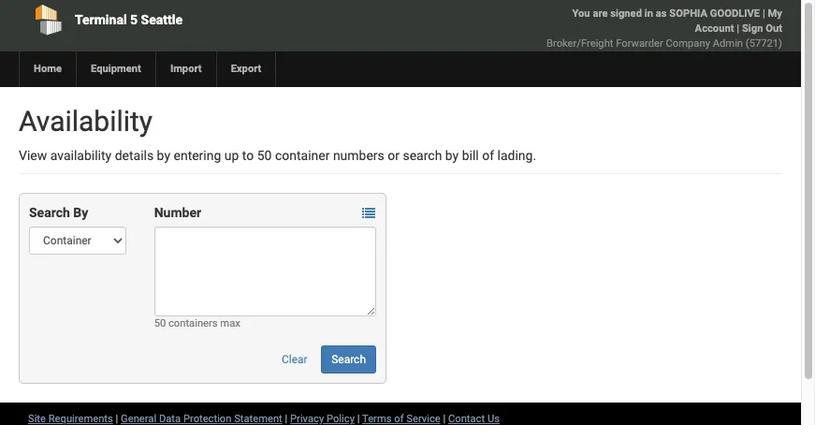 Task type: describe. For each thing, give the bounding box(es) containing it.
search for search
[[332, 353, 366, 366]]

of
[[482, 148, 494, 163]]

5
[[130, 12, 138, 27]]

availability
[[50, 148, 112, 163]]

home
[[34, 63, 62, 75]]

import
[[170, 63, 202, 75]]

terminal
[[75, 12, 127, 27]]

signed
[[611, 7, 642, 20]]

details
[[115, 148, 154, 163]]

0 vertical spatial 50
[[257, 148, 272, 163]]

as
[[656, 7, 667, 20]]

by
[[73, 205, 88, 220]]

export link
[[216, 51, 276, 87]]

clear
[[282, 353, 308, 366]]

equipment link
[[76, 51, 155, 87]]

0 vertical spatial |
[[763, 7, 766, 20]]

view availability details by entering up to 50 container numbers or search by bill of lading.
[[19, 148, 537, 163]]

availability
[[19, 105, 153, 138]]

show list image
[[362, 207, 375, 220]]

or
[[388, 148, 400, 163]]

out
[[766, 22, 783, 35]]

home link
[[19, 51, 76, 87]]

containers
[[169, 317, 218, 330]]

search by
[[29, 205, 88, 220]]

50 containers max
[[154, 317, 240, 330]]

| sign out broker/freight forwarder company admin (57721)
[[547, 22, 783, 50]]

company
[[666, 37, 711, 50]]

numbers
[[333, 148, 385, 163]]

search for search by
[[29, 205, 70, 220]]

are
[[593, 7, 608, 20]]

account
[[695, 22, 734, 35]]

my account link
[[695, 7, 783, 35]]

0 horizontal spatial 50
[[154, 317, 166, 330]]

search button
[[321, 345, 376, 374]]

1 by from the left
[[157, 148, 170, 163]]

container
[[275, 148, 330, 163]]

seattle
[[141, 12, 183, 27]]



Task type: vqa. For each thing, say whether or not it's contained in the screenshot.
Home
yes



Task type: locate. For each thing, give the bounding box(es) containing it.
| inside | sign out broker/freight forwarder company admin (57721)
[[737, 22, 740, 35]]

2 by from the left
[[445, 148, 459, 163]]

0 horizontal spatial search
[[29, 205, 70, 220]]

| left the my
[[763, 7, 766, 20]]

you
[[572, 7, 590, 20]]

import link
[[155, 51, 216, 87]]

in
[[645, 7, 654, 20]]

sophia
[[670, 7, 708, 20]]

terminal 5 seattle
[[75, 12, 183, 27]]

lading.
[[498, 148, 537, 163]]

sign out link
[[742, 22, 783, 35]]

clear button
[[272, 345, 318, 374]]

50 right to
[[257, 148, 272, 163]]

entering
[[174, 148, 221, 163]]

search
[[403, 148, 442, 163]]

1 horizontal spatial search
[[332, 353, 366, 366]]

1 horizontal spatial 50
[[257, 148, 272, 163]]

50 left containers
[[154, 317, 166, 330]]

search
[[29, 205, 70, 220], [332, 353, 366, 366]]

goodlive
[[710, 7, 760, 20]]

search inside button
[[332, 353, 366, 366]]

my
[[768, 7, 783, 20]]

| left sign
[[737, 22, 740, 35]]

sign
[[742, 22, 763, 35]]

equipment
[[91, 63, 141, 75]]

1 horizontal spatial by
[[445, 148, 459, 163]]

export
[[231, 63, 262, 75]]

50
[[257, 148, 272, 163], [154, 317, 166, 330]]

to
[[242, 148, 254, 163]]

forwarder
[[616, 37, 664, 50]]

search left by
[[29, 205, 70, 220]]

max
[[220, 317, 240, 330]]

terminal 5 seattle link
[[19, 0, 321, 39]]

(57721)
[[746, 37, 783, 50]]

bill
[[462, 148, 479, 163]]

0 horizontal spatial |
[[737, 22, 740, 35]]

admin
[[713, 37, 743, 50]]

1 vertical spatial 50
[[154, 317, 166, 330]]

broker/freight
[[547, 37, 614, 50]]

number
[[154, 205, 201, 220]]

search right clear
[[332, 353, 366, 366]]

0 vertical spatial search
[[29, 205, 70, 220]]

by left bill
[[445, 148, 459, 163]]

1 horizontal spatial |
[[763, 7, 766, 20]]

up
[[224, 148, 239, 163]]

Number text field
[[154, 227, 376, 316]]

1 vertical spatial |
[[737, 22, 740, 35]]

view
[[19, 148, 47, 163]]

|
[[763, 7, 766, 20], [737, 22, 740, 35]]

you are signed in as sophia goodlive |
[[572, 7, 768, 20]]

by
[[157, 148, 170, 163], [445, 148, 459, 163]]

1 vertical spatial search
[[332, 353, 366, 366]]

0 horizontal spatial by
[[157, 148, 170, 163]]

my account
[[695, 7, 783, 35]]

by right details
[[157, 148, 170, 163]]



